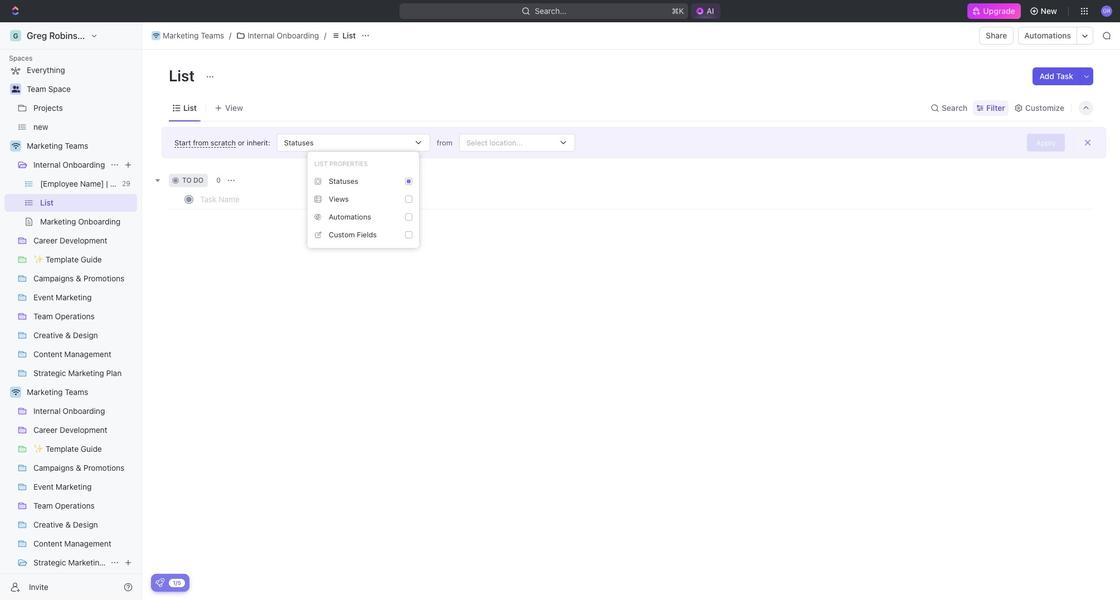 Task type: vqa. For each thing, say whether or not it's contained in the screenshot.
the topmost Marketing Teams
yes



Task type: describe. For each thing, give the bounding box(es) containing it.
team
[[27, 84, 46, 94]]

properties
[[329, 160, 368, 167]]

1 vertical spatial list link
[[181, 100, 197, 116]]

internal onboarding inside tree
[[33, 160, 105, 169]]

from
[[193, 138, 209, 147]]

upgrade link
[[968, 3, 1021, 19]]

1/5
[[173, 579, 181, 586]]

start from scratch or inherit:
[[174, 138, 270, 147]]

1 vertical spatial automations
[[329, 212, 371, 221]]

spaces
[[9, 54, 33, 62]]

strategic marketing plan link
[[33, 554, 122, 572]]

sidebar navigation
[[0, 22, 142, 600]]

1 vertical spatial marketing teams link
[[27, 137, 135, 155]]

custom
[[329, 230, 355, 239]]

inherit:
[[247, 138, 270, 147]]

space
[[48, 84, 71, 94]]

⌘k
[[672, 6, 684, 16]]

automations inside 'button'
[[1025, 31, 1071, 40]]

2 vertical spatial teams
[[65, 387, 88, 397]]

custom fields
[[329, 230, 377, 239]]

onboarding inside tree
[[63, 160, 105, 169]]

1 vertical spatial marketing teams
[[27, 141, 88, 151]]

add
[[1040, 71, 1055, 81]]

automations button
[[1019, 27, 1077, 44]]

task
[[1057, 71, 1074, 81]]

add task button
[[1033, 67, 1080, 85]]

2 / from the left
[[324, 31, 326, 40]]

to
[[182, 176, 192, 185]]

1 vertical spatial statuses
[[329, 176, 358, 185]]

1 / from the left
[[229, 31, 232, 40]]

new button
[[1026, 2, 1064, 20]]

wifi image
[[11, 389, 20, 396]]

0 vertical spatial teams
[[201, 31, 224, 40]]

team space
[[27, 84, 71, 94]]

0 vertical spatial onboarding
[[277, 31, 319, 40]]

scratch
[[211, 138, 236, 147]]

list properties
[[314, 160, 368, 167]]

plan
[[106, 558, 122, 568]]

new
[[1041, 6, 1058, 16]]

customize button
[[1011, 100, 1068, 116]]



Task type: locate. For each thing, give the bounding box(es) containing it.
search
[[942, 103, 968, 112]]

customize
[[1026, 103, 1065, 112]]

start from scratch link
[[174, 138, 236, 147]]

0 vertical spatial automations
[[1025, 31, 1071, 40]]

0 vertical spatial internal
[[248, 31, 275, 40]]

fields
[[357, 230, 377, 239]]

0 horizontal spatial wifi image
[[11, 143, 20, 149]]

share button
[[980, 27, 1014, 45]]

strategic marketing plan
[[33, 558, 122, 568]]

teams
[[201, 31, 224, 40], [65, 141, 88, 151], [65, 387, 88, 397]]

marketing
[[163, 31, 199, 40], [27, 141, 63, 151], [27, 387, 63, 397], [68, 558, 104, 568]]

onboarding checklist button image
[[156, 579, 164, 588]]

marketing teams link
[[149, 29, 227, 42], [27, 137, 135, 155], [27, 384, 135, 401]]

1 vertical spatial wifi image
[[11, 143, 20, 149]]

team space link
[[27, 80, 135, 98]]

0 vertical spatial marketing teams link
[[149, 29, 227, 42]]

0 horizontal spatial automations
[[329, 212, 371, 221]]

tree containing team space
[[4, 61, 137, 600]]

1 vertical spatial internal onboarding link
[[33, 156, 106, 174]]

0 horizontal spatial onboarding
[[63, 160, 105, 169]]

0 vertical spatial internal onboarding
[[248, 31, 319, 40]]

1 vertical spatial onboarding
[[63, 160, 105, 169]]

search...
[[535, 6, 567, 16]]

automations up custom fields
[[329, 212, 371, 221]]

1 vertical spatial internal onboarding
[[33, 160, 105, 169]]

automations
[[1025, 31, 1071, 40], [329, 212, 371, 221]]

1 horizontal spatial /
[[324, 31, 326, 40]]

upgrade
[[984, 6, 1016, 16]]

0 horizontal spatial list link
[[181, 100, 197, 116]]

1 vertical spatial teams
[[65, 141, 88, 151]]

automations down new 'button'
[[1025, 31, 1071, 40]]

strategic
[[33, 558, 66, 568]]

or
[[238, 138, 245, 147]]

statuses right inherit:
[[284, 138, 314, 147]]

2 vertical spatial marketing teams link
[[27, 384, 135, 401]]

0 horizontal spatial internal
[[33, 160, 61, 169]]

/
[[229, 31, 232, 40], [324, 31, 326, 40]]

onboarding
[[277, 31, 319, 40], [63, 160, 105, 169]]

do
[[193, 176, 204, 185]]

2 vertical spatial marketing teams
[[27, 387, 88, 397]]

0 vertical spatial internal onboarding link
[[234, 29, 322, 42]]

1 horizontal spatial statuses
[[329, 176, 358, 185]]

0
[[216, 176, 221, 185]]

1 horizontal spatial list link
[[329, 29, 359, 42]]

list
[[343, 31, 356, 40], [169, 66, 198, 85], [183, 103, 197, 112], [314, 160, 328, 167]]

start
[[174, 138, 191, 147]]

user group image
[[11, 86, 20, 93]]

wifi image inside tree
[[11, 143, 20, 149]]

1 horizontal spatial wifi image
[[153, 33, 160, 38]]

internal inside tree
[[33, 160, 61, 169]]

internal onboarding link
[[234, 29, 322, 42], [33, 156, 106, 174]]

add task
[[1040, 71, 1074, 81]]

internal onboarding
[[248, 31, 319, 40], [33, 160, 105, 169]]

wifi image
[[153, 33, 160, 38], [11, 143, 20, 149]]

to do
[[182, 176, 204, 185]]

tree inside sidebar navigation
[[4, 61, 137, 600]]

0 horizontal spatial internal onboarding link
[[33, 156, 106, 174]]

list link
[[329, 29, 359, 42], [181, 100, 197, 116]]

0 horizontal spatial statuses
[[284, 138, 314, 147]]

onboarding checklist button element
[[156, 579, 164, 588]]

statuses down list properties
[[329, 176, 358, 185]]

views
[[329, 194, 349, 203]]

1 horizontal spatial automations
[[1025, 31, 1071, 40]]

statuses
[[284, 138, 314, 147], [329, 176, 358, 185]]

1 horizontal spatial internal onboarding
[[248, 31, 319, 40]]

0 horizontal spatial internal onboarding
[[33, 160, 105, 169]]

search button
[[928, 100, 971, 116]]

statuses button
[[270, 134, 437, 152]]

1 vertical spatial internal
[[33, 160, 61, 169]]

share
[[986, 31, 1008, 40]]

0 vertical spatial list link
[[329, 29, 359, 42]]

Task Name text field
[[200, 190, 526, 208]]

statuses inside dropdown button
[[284, 138, 314, 147]]

0 vertical spatial statuses
[[284, 138, 314, 147]]

0 vertical spatial wifi image
[[153, 33, 160, 38]]

1 horizontal spatial onboarding
[[277, 31, 319, 40]]

1 horizontal spatial internal onboarding link
[[234, 29, 322, 42]]

marketing teams
[[163, 31, 224, 40], [27, 141, 88, 151], [27, 387, 88, 397]]

1 horizontal spatial internal
[[248, 31, 275, 40]]

internal
[[248, 31, 275, 40], [33, 160, 61, 169]]

tree
[[4, 61, 137, 600]]

wifi image inside "marketing teams" link
[[153, 33, 160, 38]]

0 horizontal spatial /
[[229, 31, 232, 40]]

invite
[[29, 582, 48, 592]]

0 vertical spatial marketing teams
[[163, 31, 224, 40]]



